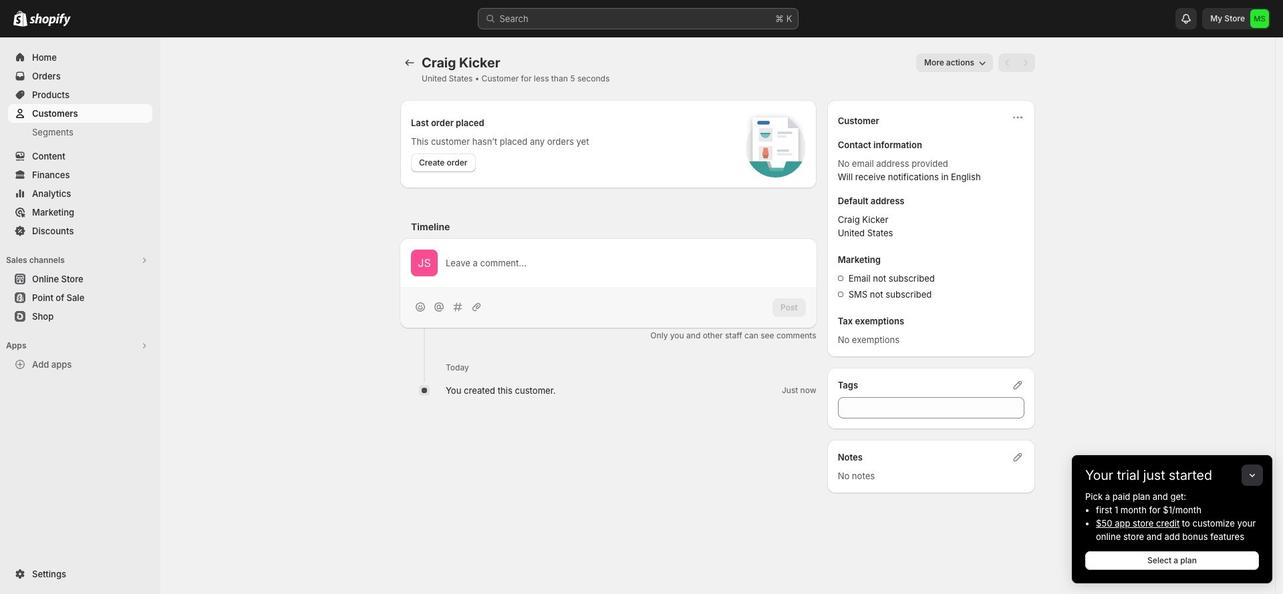 Task type: describe. For each thing, give the bounding box(es) containing it.
avatar with initials j s image
[[411, 250, 438, 277]]

next image
[[1019, 56, 1033, 70]]

0 horizontal spatial shopify image
[[13, 11, 27, 27]]

1 horizontal spatial shopify image
[[29, 13, 71, 27]]



Task type: locate. For each thing, give the bounding box(es) containing it.
None text field
[[838, 398, 1025, 419]]

previous image
[[1001, 56, 1015, 70]]

shopify image
[[13, 11, 27, 27], [29, 13, 71, 27]]

Leave a comment... text field
[[446, 257, 806, 270]]

my store image
[[1250, 9, 1269, 28]]



Task type: vqa. For each thing, say whether or not it's contained in the screenshot.
text field
yes



